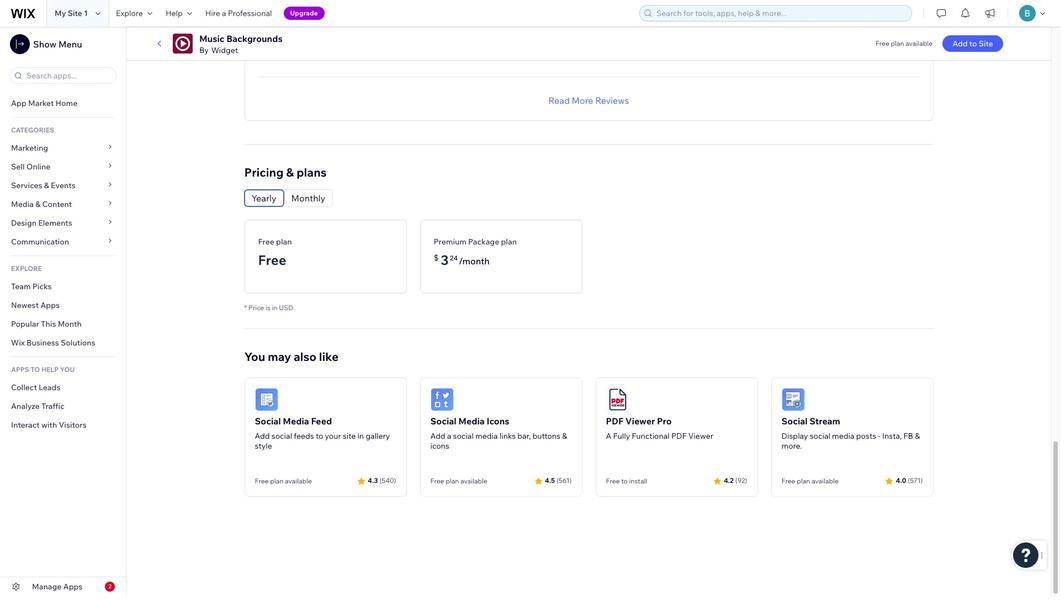 Task type: locate. For each thing, give the bounding box(es) containing it.
posts
[[857, 431, 877, 441]]

1 horizontal spatial in
[[358, 431, 364, 441]]

2 horizontal spatial media
[[459, 416, 485, 427]]

(561)
[[557, 477, 572, 485]]

media inside the "social media icons add a social media links bar, buttons & icons"
[[476, 431, 498, 441]]

business
[[27, 338, 59, 348]]

2 social from the left
[[453, 431, 474, 441]]

1 vertical spatial a
[[447, 431, 451, 441]]

0 vertical spatial apps
[[40, 300, 60, 310]]

widget
[[211, 45, 238, 55]]

viewer right functional
[[689, 431, 714, 441]]

sell online
[[11, 162, 50, 172]]

my site 1
[[55, 8, 88, 18]]

marketing
[[11, 143, 48, 153]]

3 social from the left
[[810, 431, 831, 441]]

1
[[84, 8, 88, 18]]

media up feeds
[[283, 416, 309, 427]]

4.0 (571)
[[896, 477, 923, 485]]

pdf up a
[[606, 416, 624, 427]]

1 horizontal spatial site
[[979, 39, 994, 49]]

viewer up functional
[[626, 416, 655, 427]]

& left plans
[[286, 165, 294, 179]]

social down social media feed logo
[[255, 416, 281, 427]]

social down social media icons logo
[[431, 416, 457, 427]]

pricing
[[244, 165, 284, 179]]

traffic
[[41, 402, 64, 411]]

app market home link
[[0, 94, 126, 113]]

1 horizontal spatial social
[[431, 416, 457, 427]]

Search apps... field
[[23, 68, 113, 83]]

media down icons
[[476, 431, 498, 441]]

0 horizontal spatial apps
[[40, 300, 60, 310]]

you may also like
[[244, 349, 339, 364]]

in right is
[[272, 304, 278, 312]]

social inside the "social media icons add a social media links bar, buttons & icons"
[[431, 416, 457, 427]]

(540)
[[380, 477, 396, 485]]

2 media from the left
[[832, 431, 855, 441]]

1 horizontal spatial viewer
[[689, 431, 714, 441]]

0 vertical spatial viewer
[[626, 416, 655, 427]]

1 horizontal spatial media
[[832, 431, 855, 441]]

& right "fb"
[[915, 431, 920, 441]]

plan left (0)
[[891, 39, 905, 48]]

popular
[[11, 319, 39, 329]]

0 horizontal spatial social
[[272, 431, 292, 441]]

2 horizontal spatial to
[[970, 39, 977, 49]]

free
[[876, 39, 890, 48], [258, 237, 274, 247], [258, 252, 287, 268], [255, 477, 269, 485], [431, 477, 444, 485], [606, 477, 620, 485], [782, 477, 796, 485]]

music backgrounds by widget
[[199, 33, 283, 55]]

social for social media icons
[[431, 416, 457, 427]]

2
[[108, 583, 111, 590]]

interact with visitors
[[11, 420, 87, 430]]

media
[[476, 431, 498, 441], [832, 431, 855, 441]]

1 media from the left
[[476, 431, 498, 441]]

1 vertical spatial viewer
[[689, 431, 714, 441]]

sell
[[11, 162, 25, 172]]

available down the "social media icons add a social media links bar, buttons & icons"
[[461, 477, 488, 485]]

free plan available for social media icons
[[431, 477, 488, 485]]

2 vertical spatial to
[[621, 477, 628, 485]]

1 horizontal spatial a
[[447, 431, 451, 441]]

& left content
[[35, 199, 41, 209]]

a
[[222, 8, 226, 18], [447, 431, 451, 441]]

& right buttons at the right
[[562, 431, 567, 441]]

to inside the social media feed add social feeds to your site in gallery style
[[316, 431, 323, 441]]

sidebar element
[[0, 27, 126, 597]]

3
[[441, 252, 449, 268]]

0 vertical spatial to
[[970, 39, 977, 49]]

0 horizontal spatial in
[[272, 304, 278, 312]]

usd.
[[279, 304, 295, 312]]

4.2 (92)
[[724, 477, 748, 485]]

apps
[[40, 300, 60, 310], [63, 582, 82, 592]]

available down feeds
[[285, 477, 312, 485]]

online
[[26, 162, 50, 172]]

available right helpful
[[906, 39, 933, 48]]

available down the social stream display social media posts - insta, fb & more.
[[812, 477, 839, 485]]

add down social media feed logo
[[255, 431, 270, 441]]

1 vertical spatial apps
[[63, 582, 82, 592]]

media left "posts"
[[832, 431, 855, 441]]

available for social stream
[[812, 477, 839, 485]]

more
[[572, 95, 594, 106]]

in right site
[[358, 431, 364, 441]]

add for social media feed
[[255, 431, 270, 441]]

upgrade
[[290, 9, 318, 17]]

1 vertical spatial in
[[358, 431, 364, 441]]

1 horizontal spatial social
[[453, 431, 474, 441]]

fully
[[613, 431, 630, 441]]

4.2
[[724, 477, 734, 485]]

add inside the "social media icons add a social media links bar, buttons & icons"
[[431, 431, 446, 441]]

media left icons
[[459, 416, 485, 427]]

content
[[42, 199, 72, 209]]

functional
[[632, 431, 670, 441]]

to
[[970, 39, 977, 49], [316, 431, 323, 441], [621, 477, 628, 485]]

social
[[272, 431, 292, 441], [453, 431, 474, 441], [810, 431, 831, 441]]

Search for tools, apps, help & more... field
[[653, 6, 909, 21]]

1 horizontal spatial media
[[283, 416, 309, 427]]

in
[[272, 304, 278, 312], [358, 431, 364, 441]]

social media icons logo image
[[431, 388, 454, 411]]

feeds
[[294, 431, 314, 441]]

collect leads link
[[0, 378, 126, 397]]

social inside the social media feed add social feeds to your site in gallery style
[[255, 416, 281, 427]]

social left feeds
[[272, 431, 292, 441]]

to inside button
[[970, 39, 977, 49]]

1 vertical spatial pdf
[[672, 431, 687, 441]]

analyze traffic
[[11, 402, 64, 411]]

0 horizontal spatial media
[[11, 199, 34, 209]]

media inside the social media feed add social feeds to your site in gallery style
[[283, 416, 309, 427]]

upgrade button
[[284, 7, 325, 20]]

add right (0)
[[953, 39, 968, 49]]

hire a professional link
[[199, 0, 279, 27]]

media & content link
[[0, 195, 126, 214]]

1 social from the left
[[272, 431, 292, 441]]

media for social media feed
[[283, 416, 309, 427]]

(0)
[[909, 33, 920, 45]]

1 horizontal spatial apps
[[63, 582, 82, 592]]

* price is in usd.
[[244, 304, 295, 312]]

leads
[[39, 383, 60, 393]]

add inside the social media feed add social feeds to your site in gallery style
[[255, 431, 270, 441]]

*
[[244, 304, 247, 312]]

install
[[629, 477, 648, 485]]

add down social media icons logo
[[431, 431, 446, 441]]

social up display
[[782, 416, 808, 427]]

newest apps link
[[0, 296, 126, 315]]

& left events
[[44, 181, 49, 191]]

hire a professional
[[205, 8, 272, 18]]

pdf down 'pro'
[[672, 431, 687, 441]]

& inside media & content link
[[35, 199, 41, 209]]

social right icons
[[453, 431, 474, 441]]

social stream display social media posts - insta, fb & more.
[[782, 416, 920, 451]]

social for social media feed
[[255, 416, 281, 427]]

& inside services & events link
[[44, 181, 49, 191]]

0 vertical spatial a
[[222, 8, 226, 18]]

free plan available for social media feed
[[255, 477, 312, 485]]

is
[[266, 304, 271, 312]]

plan down the yearly
[[276, 237, 292, 247]]

a down social media icons logo
[[447, 431, 451, 441]]

free down more.
[[782, 477, 796, 485]]

3 social from the left
[[782, 416, 808, 427]]

market
[[28, 98, 54, 108]]

0 horizontal spatial add
[[255, 431, 270, 441]]

2 horizontal spatial social
[[810, 431, 831, 441]]

1 horizontal spatial add
[[431, 431, 446, 441]]

free down yearly button
[[258, 237, 274, 247]]

show
[[33, 39, 57, 50]]

apps right 'manage'
[[63, 582, 82, 592]]

may
[[268, 349, 291, 364]]

social inside the social stream display social media posts - insta, fb & more.
[[782, 416, 808, 427]]

1 horizontal spatial to
[[621, 477, 628, 485]]

0 vertical spatial site
[[68, 8, 82, 18]]

wix business solutions link
[[0, 334, 126, 352]]

media inside the "social media icons add a social media links bar, buttons & icons"
[[459, 416, 485, 427]]

a right hire
[[222, 8, 226, 18]]

media for social media icons
[[459, 416, 485, 427]]

reviews
[[595, 95, 629, 106]]

social media feed logo image
[[255, 388, 278, 411]]

1 vertical spatial to
[[316, 431, 323, 441]]

0 horizontal spatial viewer
[[626, 416, 655, 427]]

collect leads
[[11, 383, 60, 393]]

plan down style
[[270, 477, 283, 485]]

pricing & plans
[[244, 165, 327, 179]]

premium
[[434, 237, 467, 247]]

social down stream
[[810, 431, 831, 441]]

0 horizontal spatial media
[[476, 431, 498, 441]]

0 horizontal spatial to
[[316, 431, 323, 441]]

-
[[878, 431, 881, 441]]

2 social from the left
[[431, 416, 457, 427]]

social stream logo image
[[782, 388, 805, 411]]

to for free
[[621, 477, 628, 485]]

& for events
[[44, 181, 49, 191]]

2 horizontal spatial add
[[953, 39, 968, 49]]

social media icons add a social media links bar, buttons & icons
[[431, 416, 567, 451]]

fb
[[904, 431, 914, 441]]

& for content
[[35, 199, 41, 209]]

free left (0)
[[876, 39, 890, 48]]

2 horizontal spatial social
[[782, 416, 808, 427]]

backgrounds
[[227, 33, 283, 44]]

design elements
[[11, 218, 72, 228]]

1 social from the left
[[255, 416, 281, 427]]

0 vertical spatial pdf
[[606, 416, 624, 427]]

newest apps
[[11, 300, 60, 310]]

&
[[286, 165, 294, 179], [44, 181, 49, 191], [35, 199, 41, 209], [562, 431, 567, 441], [915, 431, 920, 441]]

apps up this
[[40, 300, 60, 310]]

media up design
[[11, 199, 34, 209]]

newest
[[11, 300, 39, 310]]

site inside button
[[979, 39, 994, 49]]

pdf
[[606, 416, 624, 427], [672, 431, 687, 441]]

add
[[953, 39, 968, 49], [255, 431, 270, 441], [431, 431, 446, 441]]

0 horizontal spatial social
[[255, 416, 281, 427]]

1 vertical spatial site
[[979, 39, 994, 49]]

plans
[[297, 165, 327, 179]]



Task type: describe. For each thing, give the bounding box(es) containing it.
free plan free
[[258, 237, 292, 268]]

visitors
[[59, 420, 87, 430]]

media & content
[[11, 199, 72, 209]]

free down icons
[[431, 477, 444, 485]]

a
[[606, 431, 612, 441]]

site
[[343, 431, 356, 441]]

/month
[[459, 256, 490, 267]]

icons
[[431, 441, 449, 451]]

solutions
[[61, 338, 95, 348]]

app
[[11, 98, 26, 108]]

by
[[199, 45, 209, 55]]

apps to help you
[[11, 366, 75, 374]]

hire
[[205, 8, 220, 18]]

1 horizontal spatial pdf
[[672, 431, 687, 441]]

social inside the social media feed add social feeds to your site in gallery style
[[272, 431, 292, 441]]

feed
[[311, 416, 332, 427]]

free plan available for social stream
[[782, 477, 839, 485]]

marketing link
[[0, 139, 126, 157]]

analyze
[[11, 402, 40, 411]]

style
[[255, 441, 272, 451]]

add to site
[[953, 39, 994, 49]]

monthly button
[[284, 190, 333, 206]]

$ 3 24 /month
[[434, 252, 490, 268]]

plan right package
[[501, 237, 517, 247]]

free up * price is in usd.
[[258, 252, 287, 268]]

apps for manage apps
[[63, 582, 82, 592]]

0 vertical spatial in
[[272, 304, 278, 312]]

show menu
[[33, 39, 82, 50]]

you
[[60, 366, 75, 374]]

plan down more.
[[797, 477, 810, 485]]

0 horizontal spatial a
[[222, 8, 226, 18]]

services & events link
[[0, 176, 126, 195]]

music backgrounds logo image
[[173, 34, 193, 54]]

team picks
[[11, 282, 52, 292]]

apps for newest apps
[[40, 300, 60, 310]]

also
[[294, 349, 317, 364]]

music
[[199, 33, 225, 44]]

yearly
[[252, 193, 276, 204]]

4.3
[[368, 477, 378, 485]]

premium package plan
[[434, 237, 517, 247]]

to for add
[[970, 39, 977, 49]]

plan inside 'free plan free'
[[276, 237, 292, 247]]

wix
[[11, 338, 25, 348]]

menu
[[58, 39, 82, 50]]

4.5 (561)
[[545, 477, 572, 485]]

add to site button
[[943, 35, 1004, 52]]

elements
[[38, 218, 72, 228]]

yearly button
[[244, 190, 284, 206]]

popular this month
[[11, 319, 82, 329]]

bar,
[[518, 431, 531, 441]]

more.
[[782, 441, 802, 451]]

social inside the "social media icons add a social media links bar, buttons & icons"
[[453, 431, 474, 441]]

explore
[[11, 265, 42, 273]]

4.3 (540)
[[368, 477, 396, 485]]

package
[[468, 237, 499, 247]]

add inside button
[[953, 39, 968, 49]]

& inside the "social media icons add a social media links bar, buttons & icons"
[[562, 431, 567, 441]]

pdf viewer pro logo image
[[606, 388, 629, 411]]

categories
[[11, 126, 54, 134]]

social inside the social stream display social media posts - insta, fb & more.
[[810, 431, 831, 441]]

help
[[166, 8, 183, 18]]

your
[[325, 431, 341, 441]]

pdf viewer pro a fully functional pdf viewer
[[606, 416, 714, 441]]

popular this month link
[[0, 315, 126, 334]]

a inside the "social media icons add a social media links bar, buttons & icons"
[[447, 431, 451, 441]]

in inside the social media feed add social feeds to your site in gallery style
[[358, 431, 364, 441]]

available for social media feed
[[285, 477, 312, 485]]

read more reviews button
[[549, 94, 629, 107]]

professional
[[228, 8, 272, 18]]

help
[[41, 366, 59, 374]]

media inside sidebar element
[[11, 199, 34, 209]]

free left install
[[606, 477, 620, 485]]

design
[[11, 218, 36, 228]]

& inside the social stream display social media posts - insta, fb & more.
[[915, 431, 920, 441]]

0 horizontal spatial pdf
[[606, 416, 624, 427]]

monthly
[[291, 193, 325, 204]]

price
[[249, 304, 264, 312]]

communication
[[11, 237, 71, 247]]

(92)
[[736, 477, 748, 485]]

4.0
[[896, 477, 907, 485]]

media inside the social stream display social media posts - insta, fb & more.
[[832, 431, 855, 441]]

icons
[[487, 416, 510, 427]]

services
[[11, 181, 42, 191]]

read
[[549, 95, 570, 106]]

manage
[[32, 582, 62, 592]]

available for social media icons
[[461, 477, 488, 485]]

links
[[500, 431, 516, 441]]

helpful
[[875, 33, 905, 45]]

& for plans
[[286, 165, 294, 179]]

0 horizontal spatial site
[[68, 8, 82, 18]]

picks
[[32, 282, 52, 292]]

explore
[[116, 8, 143, 18]]

24
[[450, 254, 458, 262]]

interact
[[11, 420, 40, 430]]

events
[[51, 181, 76, 191]]

design elements link
[[0, 214, 126, 233]]

add for social media icons
[[431, 431, 446, 441]]

social for social stream
[[782, 416, 808, 427]]

my
[[55, 8, 66, 18]]

team
[[11, 282, 31, 292]]

plan down icons
[[446, 477, 459, 485]]

to
[[30, 366, 40, 374]]

free down style
[[255, 477, 269, 485]]

read more reviews
[[549, 95, 629, 106]]

month
[[58, 319, 82, 329]]

stream
[[810, 416, 841, 427]]

wix business solutions
[[11, 338, 95, 348]]

collect
[[11, 383, 37, 393]]

manage apps
[[32, 582, 82, 592]]

free to install
[[606, 477, 648, 485]]

services & events
[[11, 181, 76, 191]]

with
[[41, 420, 57, 430]]

helpful button
[[859, 32, 905, 46]]



Task type: vqa. For each thing, say whether or not it's contained in the screenshot.


